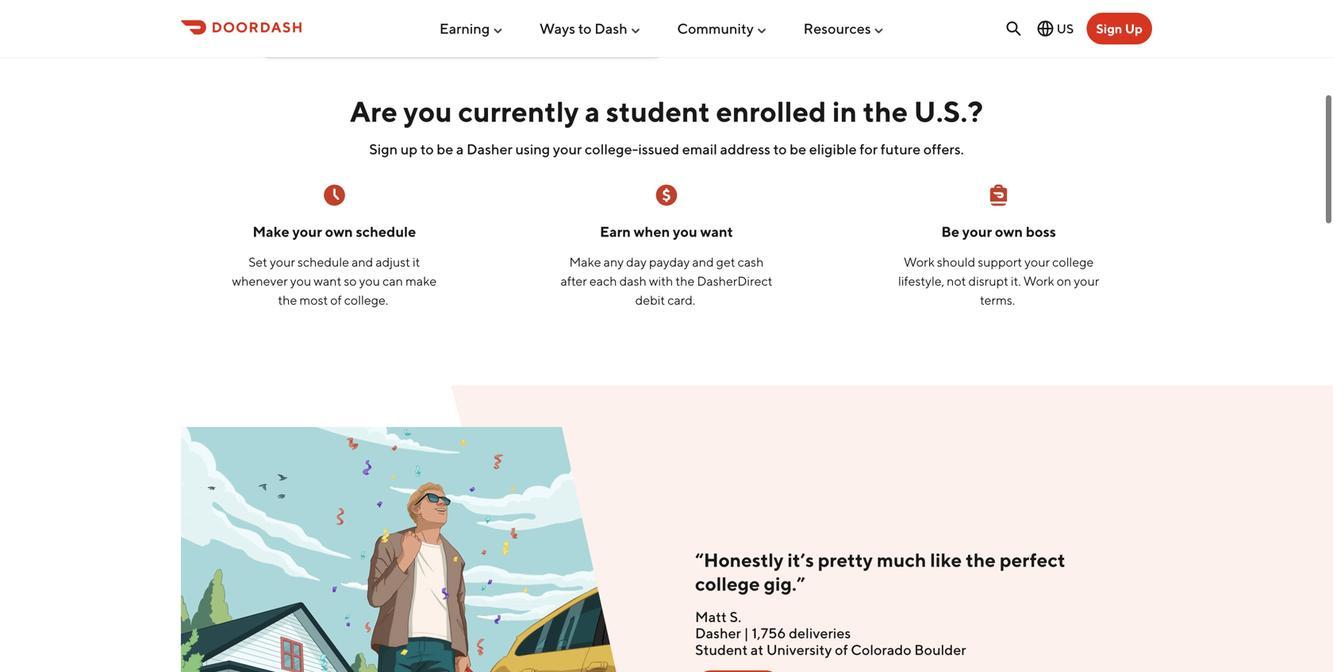 Task type: describe. For each thing, give the bounding box(es) containing it.
debit
[[635, 293, 665, 308]]

eligible
[[809, 140, 857, 157]]

dash
[[595, 20, 628, 37]]

up
[[401, 140, 418, 157]]

sign for sign up
[[1096, 21, 1122, 36]]

in
[[832, 94, 857, 128]]

are you currently a student enrolled in the u.s.?
[[350, 94, 983, 128]]

issued
[[638, 140, 679, 157]]

you right so
[[359, 274, 380, 289]]

earning
[[440, 20, 490, 37]]

it
[[413, 254, 420, 270]]

most
[[299, 293, 328, 308]]

the up future at the right
[[863, 94, 908, 128]]

sign up to be a dasher using your college-issued email address to be eligible for future offers.
[[369, 140, 964, 157]]

1 vertical spatial work
[[1024, 274, 1054, 289]]

make for any
[[569, 254, 601, 270]]

boulder
[[914, 641, 966, 658]]

resources link
[[804, 14, 885, 43]]

student
[[606, 94, 710, 128]]

your inside set your schedule and adjust it whenever you want so you can make the most of college.
[[270, 254, 295, 270]]

not
[[947, 274, 966, 289]]

make
[[405, 274, 437, 289]]

your down "boss"
[[1025, 254, 1050, 270]]

can
[[383, 274, 403, 289]]

card.
[[668, 293, 695, 308]]

lifestyle,
[[898, 274, 944, 289]]

the inside "honestly it's pretty much like the perfect college gig."
[[966, 549, 996, 571]]

1 horizontal spatial to
[[578, 20, 592, 37]]

matt s. dasher | 1,756 deliveries student at university of colorado boulder
[[695, 608, 966, 658]]

dash
[[620, 274, 647, 289]]

your right be
[[962, 223, 992, 240]]

the inside set your schedule and adjust it whenever you want so you can make the most of college.
[[278, 293, 297, 308]]

each
[[589, 274, 617, 289]]

day
[[626, 254, 647, 270]]

for
[[860, 140, 878, 157]]

money circle enabled fill image
[[654, 183, 679, 208]]

1 horizontal spatial schedule
[[356, 223, 416, 240]]

college-
[[585, 140, 638, 157]]

0 horizontal spatial to
[[420, 140, 434, 157]]

us
[[1057, 21, 1074, 36]]

so
[[344, 274, 357, 289]]

earn
[[600, 223, 631, 240]]

get
[[716, 254, 735, 270]]

own for schedule
[[325, 223, 353, 240]]

earn when you want
[[600, 223, 733, 240]]

pretty
[[818, 549, 873, 571]]

gig."
[[764, 573, 805, 595]]

email
[[682, 140, 717, 157]]

and inside the make any day payday and get cash after each dash with the dasherdirect debit card.
[[692, 254, 714, 270]]

adjust
[[376, 254, 410, 270]]

make any day payday and get cash after each dash with the dasherdirect debit card.
[[561, 254, 773, 308]]

college inside "honestly it's pretty much like the perfect college gig."
[[695, 573, 760, 595]]

time fill image
[[322, 183, 347, 208]]

whenever
[[232, 274, 288, 289]]

0 vertical spatial dasher
[[467, 140, 513, 157]]

cash
[[738, 254, 764, 270]]

2 be from the left
[[790, 140, 806, 157]]

community link
[[677, 14, 768, 43]]

want inside set your schedule and adjust it whenever you want so you can make the most of college.
[[314, 274, 342, 289]]

order hotbag fill image
[[986, 183, 1012, 208]]

should
[[937, 254, 976, 270]]

2 horizontal spatial to
[[773, 140, 787, 157]]

using
[[515, 140, 550, 157]]

resources
[[804, 20, 871, 37]]

earning link
[[440, 14, 504, 43]]

be your own boss
[[941, 223, 1056, 240]]

university
[[766, 641, 832, 658]]



Task type: vqa. For each thing, say whether or not it's contained in the screenshot.
Learn
no



Task type: locate. For each thing, give the bounding box(es) containing it.
you up most
[[290, 274, 311, 289]]

own
[[325, 223, 353, 240], [995, 223, 1023, 240]]

make for your
[[253, 223, 289, 240]]

set your schedule and adjust it whenever you want so you can make the most of college.
[[232, 254, 437, 308]]

0 vertical spatial college
[[1052, 254, 1094, 270]]

matt
[[695, 608, 727, 625]]

1 vertical spatial dasher
[[695, 625, 741, 642]]

enrolled
[[716, 94, 827, 128]]

0 vertical spatial schedule
[[356, 223, 416, 240]]

own for boss
[[995, 223, 1023, 240]]

like
[[930, 549, 962, 571]]

2 own from the left
[[995, 223, 1023, 240]]

1 and from the left
[[352, 254, 373, 270]]

be
[[941, 223, 960, 240]]

dasher inside matt s. dasher | 1,756 deliveries student at university of colorado boulder
[[695, 625, 741, 642]]

with
[[649, 274, 673, 289]]

sign up
[[1096, 21, 1143, 36]]

a
[[585, 94, 600, 128], [456, 140, 464, 157]]

0 horizontal spatial work
[[904, 254, 935, 270]]

1 vertical spatial a
[[456, 140, 464, 157]]

make your own schedule
[[253, 223, 416, 240]]

to left dash
[[578, 20, 592, 37]]

1 be from the left
[[437, 140, 453, 157]]

make inside the make any day payday and get cash after each dash with the dasherdirect debit card.
[[569, 254, 601, 270]]

to right up
[[420, 140, 434, 157]]

0 horizontal spatial be
[[437, 140, 453, 157]]

of left colorado
[[835, 641, 848, 658]]

on
[[1057, 274, 1072, 289]]

you
[[403, 94, 452, 128], [673, 223, 697, 240], [290, 274, 311, 289], [359, 274, 380, 289]]

to
[[578, 20, 592, 37], [420, 140, 434, 157], [773, 140, 787, 157]]

0 horizontal spatial own
[[325, 223, 353, 240]]

of
[[330, 293, 342, 308], [835, 641, 848, 658]]

student
[[695, 641, 748, 658]]

0 vertical spatial a
[[585, 94, 600, 128]]

terms.
[[980, 293, 1015, 308]]

0 horizontal spatial sign
[[369, 140, 398, 157]]

"honestly
[[695, 549, 784, 571]]

1 vertical spatial schedule
[[298, 254, 349, 270]]

your right set on the left top
[[270, 254, 295, 270]]

want
[[700, 223, 733, 240], [314, 274, 342, 289]]

you right when
[[673, 223, 697, 240]]

dasher
[[467, 140, 513, 157], [695, 625, 741, 642]]

any
[[604, 254, 624, 270]]

globe line image
[[1036, 19, 1055, 38]]

1 horizontal spatial work
[[1024, 274, 1054, 289]]

be
[[437, 140, 453, 157], [790, 140, 806, 157]]

dasher left using
[[467, 140, 513, 157]]

college up on
[[1052, 254, 1094, 270]]

schedule down make your own schedule
[[298, 254, 349, 270]]

0 horizontal spatial of
[[330, 293, 342, 308]]

a right up
[[456, 140, 464, 157]]

own up support
[[995, 223, 1023, 240]]

want up get
[[700, 223, 733, 240]]

your right on
[[1074, 274, 1099, 289]]

ways to dash
[[540, 20, 628, 37]]

"honestly it's pretty much like the perfect college gig."
[[695, 549, 1066, 595]]

future
[[881, 140, 921, 157]]

work right it.
[[1024, 274, 1054, 289]]

schedule inside set your schedule and adjust it whenever you want so you can make the most of college.
[[298, 254, 349, 270]]

dx illustration car celebration image
[[181, 427, 657, 672]]

0 horizontal spatial make
[[253, 223, 289, 240]]

sign up button
[[1087, 13, 1152, 44]]

0 horizontal spatial schedule
[[298, 254, 349, 270]]

colorado
[[851, 641, 912, 658]]

currently
[[458, 94, 579, 128]]

be left eligible on the right of page
[[790, 140, 806, 157]]

sign inside button
[[1096, 21, 1122, 36]]

college
[[1052, 254, 1094, 270], [695, 573, 760, 595]]

|
[[744, 625, 749, 642]]

1 own from the left
[[325, 223, 353, 240]]

0 horizontal spatial a
[[456, 140, 464, 157]]

s.
[[730, 608, 741, 625]]

set
[[249, 254, 267, 270]]

when
[[634, 223, 670, 240]]

make up set on the left top
[[253, 223, 289, 240]]

0 vertical spatial want
[[700, 223, 733, 240]]

of right most
[[330, 293, 342, 308]]

work should support your college lifestyle, not disrupt it. work on your terms.
[[898, 254, 1099, 308]]

are
[[350, 94, 398, 128]]

sign
[[1096, 21, 1122, 36], [369, 140, 398, 157]]

1 horizontal spatial dasher
[[695, 625, 741, 642]]

work
[[904, 254, 935, 270], [1024, 274, 1054, 289]]

college down ""honestly"
[[695, 573, 760, 595]]

make up after on the top
[[569, 254, 601, 270]]

boss
[[1026, 223, 1056, 240]]

your
[[553, 140, 582, 157], [292, 223, 322, 240], [962, 223, 992, 240], [270, 254, 295, 270], [1025, 254, 1050, 270], [1074, 274, 1099, 289]]

up
[[1125, 21, 1143, 36]]

it's
[[788, 549, 814, 571]]

the right like
[[966, 549, 996, 571]]

1 horizontal spatial own
[[995, 223, 1023, 240]]

dasher left | on the right of page
[[695, 625, 741, 642]]

1 horizontal spatial want
[[700, 223, 733, 240]]

disrupt
[[969, 274, 1009, 289]]

sign for sign up to be a dasher using your college-issued email address to be eligible for future offers.
[[369, 140, 398, 157]]

1 vertical spatial of
[[835, 641, 848, 658]]

community
[[677, 20, 754, 37]]

0 vertical spatial of
[[330, 293, 342, 308]]

perfect
[[1000, 549, 1066, 571]]

schedule
[[356, 223, 416, 240], [298, 254, 349, 270]]

0 horizontal spatial college
[[695, 573, 760, 595]]

0 horizontal spatial dasher
[[467, 140, 513, 157]]

1 horizontal spatial be
[[790, 140, 806, 157]]

want left so
[[314, 274, 342, 289]]

be right up
[[437, 140, 453, 157]]

you up up
[[403, 94, 452, 128]]

1 vertical spatial make
[[569, 254, 601, 270]]

1 horizontal spatial make
[[569, 254, 601, 270]]

0 vertical spatial work
[[904, 254, 935, 270]]

0 vertical spatial make
[[253, 223, 289, 240]]

0 vertical spatial sign
[[1096, 21, 1122, 36]]

0 horizontal spatial and
[[352, 254, 373, 270]]

and up so
[[352, 254, 373, 270]]

1 vertical spatial sign
[[369, 140, 398, 157]]

own down time fill image
[[325, 223, 353, 240]]

dasherdirect
[[697, 274, 773, 289]]

of inside matt s. dasher | 1,756 deliveries student at university of colorado boulder
[[835, 641, 848, 658]]

to right the address
[[773, 140, 787, 157]]

at
[[751, 641, 764, 658]]

address
[[720, 140, 771, 157]]

1 horizontal spatial sign
[[1096, 21, 1122, 36]]

support
[[978, 254, 1022, 270]]

and inside set your schedule and adjust it whenever you want so you can make the most of college.
[[352, 254, 373, 270]]

and
[[352, 254, 373, 270], [692, 254, 714, 270]]

payday
[[649, 254, 690, 270]]

schedule up adjust
[[356, 223, 416, 240]]

u.s.?
[[914, 94, 983, 128]]

of inside set your schedule and adjust it whenever you want so you can make the most of college.
[[330, 293, 342, 308]]

it.
[[1011, 274, 1021, 289]]

your down time fill image
[[292, 223, 322, 240]]

1 vertical spatial want
[[314, 274, 342, 289]]

offers.
[[924, 140, 964, 157]]

your right using
[[553, 140, 582, 157]]

1 horizontal spatial of
[[835, 641, 848, 658]]

the inside the make any day payday and get cash after each dash with the dasherdirect debit card.
[[676, 274, 695, 289]]

ways
[[540, 20, 575, 37]]

1 horizontal spatial college
[[1052, 254, 1094, 270]]

1 horizontal spatial a
[[585, 94, 600, 128]]

1 horizontal spatial and
[[692, 254, 714, 270]]

college.
[[344, 293, 388, 308]]

ways to dash link
[[540, 14, 642, 43]]

1 vertical spatial college
[[695, 573, 760, 595]]

college inside the work should support your college lifestyle, not disrupt it. work on your terms.
[[1052, 254, 1094, 270]]

0 horizontal spatial want
[[314, 274, 342, 289]]

a up college-
[[585, 94, 600, 128]]

2 and from the left
[[692, 254, 714, 270]]

work up the lifestyle,
[[904, 254, 935, 270]]

much
[[877, 549, 926, 571]]

the left most
[[278, 293, 297, 308]]

and left get
[[692, 254, 714, 270]]

the up 'card.'
[[676, 274, 695, 289]]

deliveries
[[789, 625, 851, 642]]

1,756
[[752, 625, 786, 642]]

after
[[561, 274, 587, 289]]

make
[[253, 223, 289, 240], [569, 254, 601, 270]]



